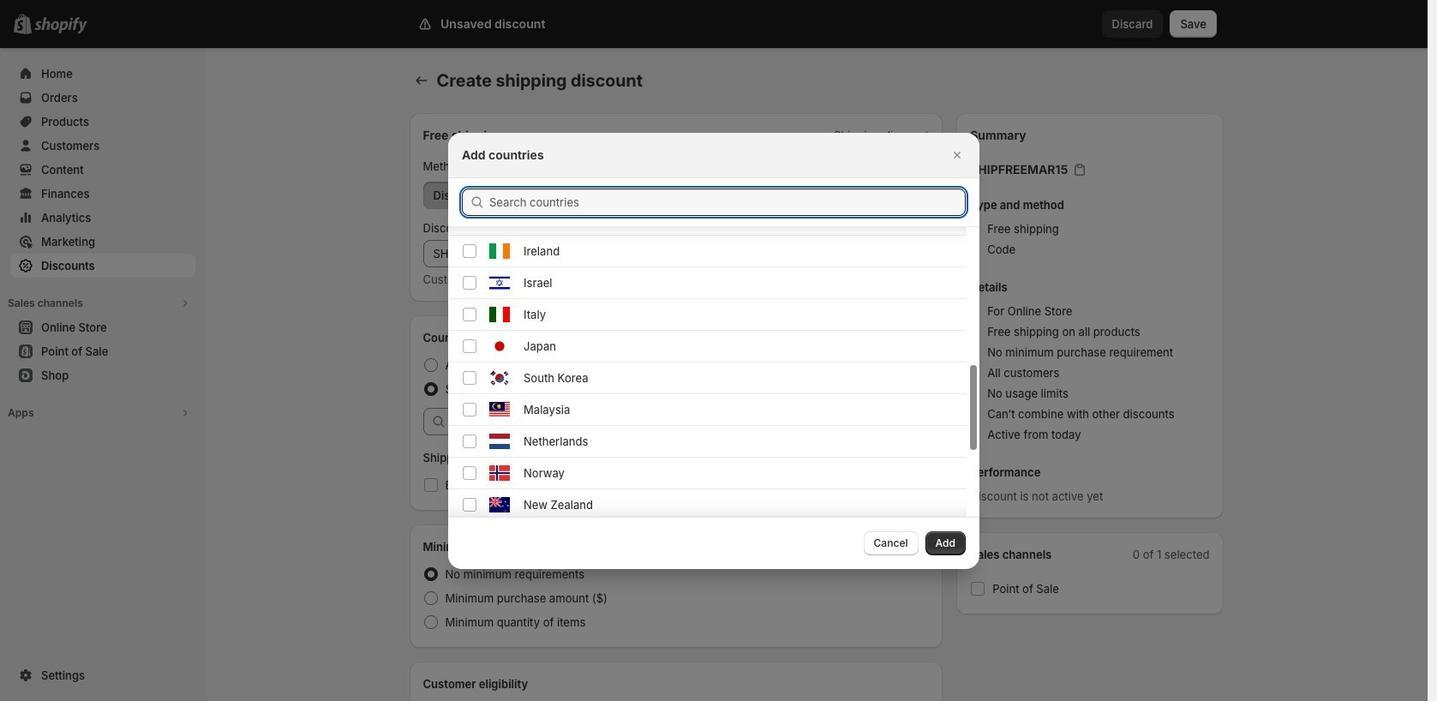 Task type: vqa. For each thing, say whether or not it's contained in the screenshot.
Search countries Text Box
yes



Task type: locate. For each thing, give the bounding box(es) containing it.
shopify image
[[34, 17, 87, 34]]

dialog
[[0, 132, 1428, 569]]

Search countries text field
[[490, 188, 966, 216]]



